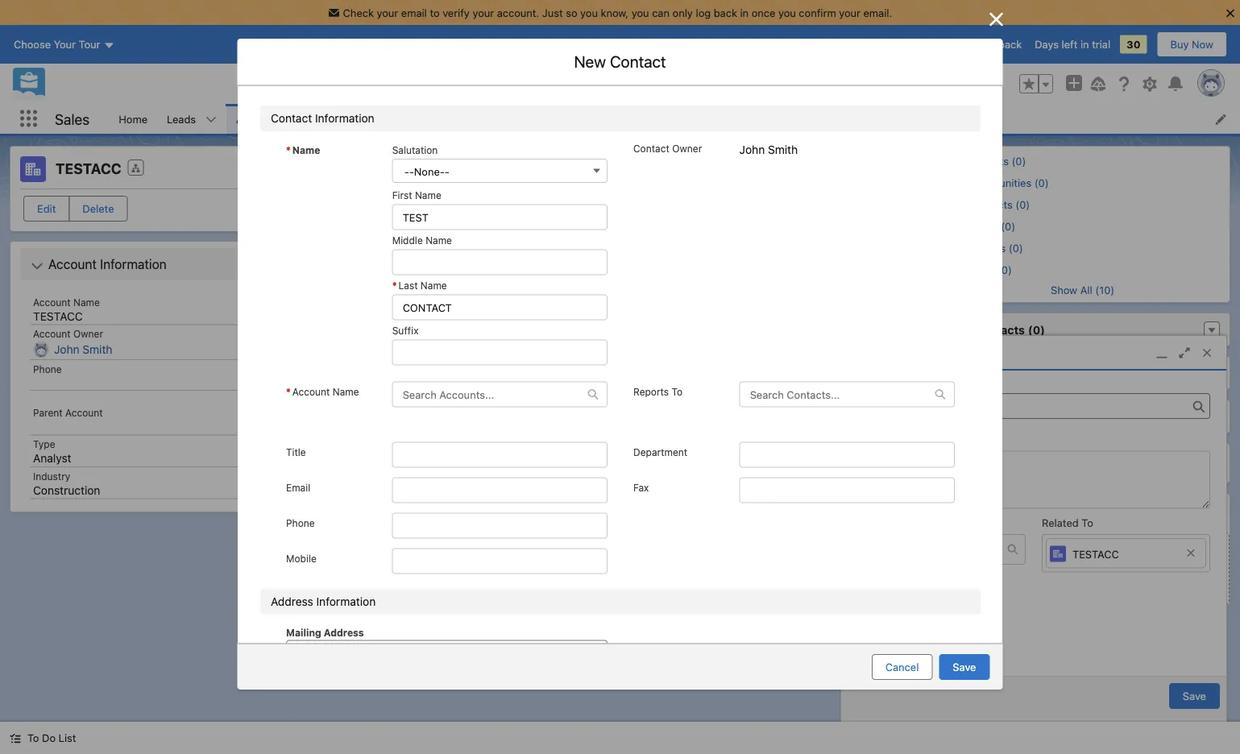Task type: vqa. For each thing, say whether or not it's contained in the screenshot.
Edit Phone icon on the left of the page
no



Task type: describe. For each thing, give the bounding box(es) containing it.
drop
[[1068, 579, 1091, 591]]

upload files
[[1062, 554, 1122, 566]]

Reports To text field
[[740, 383, 935, 407]]

testacc inside call dialog
[[1073, 548, 1120, 560]]

1 vertical spatial phone
[[286, 518, 315, 529]]

account information button
[[23, 252, 292, 277]]

so
[[566, 6, 578, 19]]

sales
[[55, 110, 90, 128]]

verify
[[443, 6, 470, 19]]

to for reports to
[[672, 387, 683, 398]]

text default image inside call dialog
[[1008, 544, 1019, 556]]

industry
[[33, 471, 70, 482]]

0 horizontal spatial and
[[598, 373, 616, 385]]

0 vertical spatial in
[[741, 6, 749, 19]]

mailing
[[286, 628, 321, 639]]

(0) inside (0) link
[[1004, 507, 1021, 520]]

2 you from the left
[[632, 6, 650, 19]]

new for new contact
[[574, 52, 606, 71]]

Mobile telephone field
[[392, 549, 608, 575]]

john smith link
[[54, 343, 113, 357]]

construction
[[33, 484, 100, 497]]

text default image inside files element
[[1207, 504, 1218, 515]]

only
[[673, 6, 693, 19]]

related
[[1043, 517, 1079, 529]]

account owner
[[33, 329, 103, 340]]

log a call
[[368, 200, 416, 212]]

contacts for contacts (0)
[[975, 323, 1025, 336]]

1 your from the left
[[377, 6, 399, 19]]

contacts (0)
[[975, 323, 1046, 336]]

a inside no activities to show. get started by sending an email, scheduling a task, and more.
[[687, 330, 693, 342]]

buy now
[[1171, 38, 1214, 50]]

1 - from the left
[[404, 166, 409, 178]]

contacts list item
[[313, 104, 397, 134]]

home
[[119, 113, 148, 125]]

past
[[526, 373, 547, 385]]

--none-- button
[[392, 159, 608, 183]]

activities
[[585, 314, 629, 327]]

days left in trial
[[1035, 38, 1111, 50]]

tasks
[[619, 373, 645, 385]]

Email text field
[[392, 478, 608, 504]]

Department text field
[[740, 442, 955, 468]]

show
[[728, 373, 754, 385]]

parent account
[[33, 407, 103, 418]]

now
[[1193, 38, 1214, 50]]

buy
[[1171, 38, 1190, 50]]

delete
[[83, 203, 114, 215]]

get
[[470, 330, 487, 342]]

department
[[633, 447, 688, 458]]

leads link
[[157, 104, 206, 134]]

can
[[652, 6, 670, 19]]

opportunities (0)
[[975, 367, 1072, 380]]

account right parent
[[65, 407, 103, 418]]

log a call button
[[329, 194, 430, 219]]

opportunities (0) link
[[965, 177, 1050, 189]]

(0) for contacts (0)
[[1029, 323, 1046, 336]]

started
[[490, 330, 525, 342]]

* inside call dialog
[[860, 381, 864, 392]]

text default image inside "account information" dropdown button
[[31, 260, 44, 273]]

leads list item
[[157, 104, 227, 134]]

cases (0)
[[965, 264, 1013, 276]]

1 horizontal spatial smith
[[768, 143, 798, 156]]

type
[[33, 439, 55, 450]]

comments
[[858, 434, 911, 446]]

Last Name text field
[[392, 295, 608, 321]]

upcoming
[[351, 287, 404, 299]]

files
[[1093, 579, 1114, 591]]

past
[[461, 373, 482, 385]]

to inside to do list button
[[27, 733, 39, 745]]

fax
[[633, 483, 649, 494]]

opportunities (0)
[[965, 177, 1050, 189]]

details
[[412, 162, 452, 177]]

account information
[[48, 257, 167, 272]]

1 vertical spatial address
[[324, 628, 364, 639]]

contact for contact owner
[[633, 143, 670, 154]]

contact information
[[271, 112, 374, 125]]

opportunities
[[975, 367, 1052, 380]]

1 you from the left
[[581, 6, 598, 19]]

task
[[522, 200, 545, 212]]

leave feedback link
[[944, 38, 1023, 50]]

0 vertical spatial john
[[740, 143, 765, 156]]

marketing link
[[542, 153, 600, 185]]

text default image
[[10, 733, 21, 745]]

parent
[[33, 407, 63, 418]]

cases (0) link
[[965, 264, 1013, 277]]

delete button
[[69, 196, 128, 222]]

files element
[[936, 493, 1231, 606]]

back
[[714, 6, 738, 19]]

3 - from the left
[[445, 166, 449, 178]]

3 your from the left
[[840, 6, 861, 19]]

account.
[[497, 6, 540, 19]]

to do list button
[[0, 722, 86, 755]]

information for address information
[[316, 595, 376, 608]]

new for new task
[[498, 200, 519, 212]]

* left last
[[392, 280, 397, 291]]

inverse image
[[987, 10, 1007, 29]]

mobile
[[286, 554, 316, 565]]

meetings
[[550, 373, 595, 385]]

address information
[[271, 595, 376, 608]]

call dialog
[[841, 335, 1228, 722]]

* down accounts list item
[[286, 144, 291, 156]]

Comments text field
[[858, 451, 1211, 509]]

account inside "account information" dropdown button
[[48, 257, 97, 272]]

sending
[[543, 330, 581, 342]]

email
[[286, 483, 310, 494]]

show
[[1051, 284, 1078, 296]]

last
[[398, 280, 418, 291]]

partners (0) link
[[965, 242, 1024, 255]]

check
[[343, 6, 374, 19]]

account up john smith link
[[33, 329, 71, 340]]

last name
[[398, 280, 447, 291]]

contacts (0)
[[965, 155, 1027, 167]]

and inside no activities to show. get started by sending an email, scheduling a task, and more.
[[722, 330, 740, 342]]

(0) for cases (0)
[[1012, 410, 1029, 424]]

0 horizontal spatial account name
[[33, 297, 100, 308]]

no past activity. past meetings and tasks marked as done show up here.
[[444, 373, 797, 385]]

accounts link
[[227, 104, 292, 134]]

or drop files
[[1053, 579, 1114, 591]]

list containing home
[[109, 104, 1241, 134]]

save for save 'button' within the call dialog
[[1184, 691, 1207, 703]]

list
[[59, 733, 76, 745]]

1 vertical spatial john
[[54, 343, 80, 356]]

accounts list item
[[227, 104, 313, 134]]

cancel
[[886, 662, 919, 674]]

accounts
[[236, 113, 282, 125]]

cases (0)
[[975, 410, 1029, 424]]

home link
[[109, 104, 157, 134]]



Task type: locate. For each thing, give the bounding box(es) containing it.
information up * name
[[315, 112, 374, 125]]

notes
[[975, 457, 1008, 470]]

task,
[[695, 330, 719, 342]]

account name up account owner
[[33, 297, 100, 308]]

account up account owner
[[33, 297, 71, 308]]

to inside no activities to show. get started by sending an email, scheduling a task, and more.
[[632, 314, 642, 327]]

by
[[528, 330, 540, 342]]

1 horizontal spatial save button
[[1170, 684, 1221, 710]]

1 horizontal spatial save
[[1184, 691, 1207, 703]]

0 horizontal spatial contacts
[[322, 113, 366, 125]]

1 horizontal spatial contacts
[[975, 323, 1025, 336]]

1 vertical spatial no
[[444, 373, 458, 385]]

an
[[584, 330, 596, 342]]

Title text field
[[392, 442, 608, 468]]

1 horizontal spatial owner
[[672, 143, 702, 154]]

0 horizontal spatial smith
[[83, 343, 113, 356]]

* up title on the left bottom of the page
[[286, 387, 291, 398]]

1 vertical spatial account name
[[292, 387, 359, 398]]

no inside no activities to show. get started by sending an email, scheduling a task, and more.
[[569, 314, 582, 327]]

cases
[[975, 410, 1009, 424]]

1 horizontal spatial account name
[[292, 387, 359, 398]]

1 vertical spatial contact
[[271, 112, 312, 125]]

3 you from the left
[[779, 6, 796, 19]]

Suffix text field
[[392, 340, 608, 366]]

Fax telephone field
[[740, 478, 955, 504]]

save
[[953, 662, 977, 674], [1184, 691, 1207, 703]]

group
[[1020, 74, 1054, 94]]

2 horizontal spatial you
[[779, 6, 796, 19]]

new inside button
[[498, 200, 519, 212]]

and right task,
[[722, 330, 740, 342]]

(0) left related at the bottom right of page
[[1004, 507, 1021, 520]]

to
[[430, 6, 440, 19], [632, 314, 642, 327]]

to right related at the bottom right of page
[[1082, 517, 1094, 529]]

tab list containing details
[[326, 153, 915, 185]]

no left the 'past' at the left of the page
[[444, 373, 458, 385]]

1 horizontal spatial address
[[324, 628, 364, 639]]

upcoming & overdue button
[[326, 280, 915, 306]]

0 horizontal spatial in
[[741, 6, 749, 19]]

leave
[[944, 38, 972, 50]]

(0) right cases
[[1012, 410, 1029, 424]]

tab list
[[326, 153, 915, 185]]

check your email to verify your account. just so you know, you can only log back in once you confirm your email.
[[343, 6, 893, 19]]

a
[[389, 200, 395, 212], [687, 330, 693, 342]]

-
[[404, 166, 409, 178], [409, 166, 414, 178], [445, 166, 449, 178]]

1 horizontal spatial new
[[574, 52, 606, 71]]

0 vertical spatial no
[[569, 314, 582, 327]]

1 vertical spatial in
[[1081, 38, 1090, 50]]

account down delete button at the left top
[[48, 257, 97, 272]]

your left email
[[377, 6, 399, 19]]

1 horizontal spatial john smith
[[740, 143, 798, 156]]

0 vertical spatial contacts
[[322, 113, 366, 125]]

contacts inside list item
[[322, 113, 366, 125]]

list
[[109, 104, 1241, 134]]

0 horizontal spatial address
[[271, 595, 313, 608]]

0 vertical spatial address
[[271, 595, 313, 608]]

* name
[[286, 144, 320, 156]]

middle name
[[392, 235, 452, 246]]

leads
[[167, 113, 196, 125]]

0 vertical spatial john smith
[[740, 143, 798, 156]]

new contact
[[574, 52, 666, 71]]

1 horizontal spatial and
[[722, 330, 740, 342]]

title
[[286, 447, 306, 458]]

0 horizontal spatial owner
[[73, 329, 103, 340]]

new task
[[498, 200, 545, 212]]

overdue
[[417, 287, 462, 299]]

scheduling
[[631, 330, 684, 342]]

phone down john smith link
[[33, 364, 62, 375]]

confirm
[[799, 6, 837, 19]]

0 horizontal spatial save
[[953, 662, 977, 674]]

1 vertical spatial and
[[598, 373, 616, 385]]

0 horizontal spatial a
[[389, 200, 395, 212]]

no for activities
[[569, 314, 582, 327]]

notes link
[[975, 457, 1031, 471]]

text default image
[[31, 260, 44, 273], [587, 389, 599, 400], [935, 389, 946, 400], [1207, 454, 1218, 465], [1207, 504, 1218, 515], [1008, 544, 1019, 556]]

contact
[[610, 52, 666, 71], [271, 112, 312, 125], [633, 143, 670, 154]]

to do list
[[27, 733, 76, 745]]

1 horizontal spatial you
[[632, 6, 650, 19]]

0 vertical spatial save button
[[940, 655, 991, 681]]

a inside button
[[389, 200, 395, 212]]

log
[[696, 6, 711, 19]]

1 vertical spatial smith
[[83, 343, 113, 356]]

information down the "delete"
[[100, 257, 167, 272]]

Middle Name text field
[[392, 250, 608, 275]]

&
[[407, 287, 415, 299]]

0 vertical spatial testacc
[[56, 160, 121, 177]]

30
[[1127, 38, 1141, 50]]

phone up mobile
[[286, 518, 315, 529]]

*
[[286, 144, 291, 156], [392, 280, 397, 291], [860, 381, 864, 392], [286, 387, 291, 398]]

0 horizontal spatial no
[[444, 373, 458, 385]]

leave feedback
[[944, 38, 1023, 50]]

owner for account owner
[[73, 329, 103, 340]]

1 horizontal spatial no
[[569, 314, 582, 327]]

0 vertical spatial new
[[574, 52, 606, 71]]

mailing address
[[286, 628, 364, 639]]

first
[[392, 190, 412, 201]]

new task button
[[458, 194, 558, 219]]

you
[[581, 6, 598, 19], [632, 6, 650, 19], [779, 6, 796, 19]]

contacts right accounts list item
[[322, 113, 366, 125]]

2 horizontal spatial to
[[1082, 517, 1094, 529]]

1 horizontal spatial to
[[632, 314, 642, 327]]

testacc link
[[1047, 539, 1207, 569]]

0 horizontal spatial you
[[581, 6, 598, 19]]

2 vertical spatial contact
[[633, 143, 670, 154]]

upload
[[1062, 554, 1097, 566]]

1 vertical spatial new
[[498, 200, 519, 212]]

your
[[377, 6, 399, 19], [473, 6, 494, 19], [840, 6, 861, 19]]

cases image
[[946, 407, 965, 427]]

search...
[[466, 78, 509, 90]]

0 vertical spatial owner
[[672, 143, 702, 154]]

1 vertical spatial save
[[1184, 691, 1207, 703]]

0 vertical spatial a
[[389, 200, 395, 212]]

contact owner
[[633, 143, 702, 154]]

1 vertical spatial contacts
[[975, 323, 1025, 336]]

0 horizontal spatial to
[[430, 6, 440, 19]]

files
[[1100, 554, 1122, 566]]

1 vertical spatial john smith
[[54, 343, 113, 356]]

0 vertical spatial to
[[672, 387, 683, 398]]

1 horizontal spatial in
[[1081, 38, 1090, 50]]

done
[[701, 373, 725, 385]]

in right left
[[1081, 38, 1090, 50]]

account
[[48, 257, 97, 272], [33, 297, 71, 308], [33, 329, 71, 340], [292, 387, 330, 398], [65, 407, 103, 418]]

trial
[[1093, 38, 1111, 50]]

search... button
[[434, 71, 757, 97]]

0 vertical spatial account name
[[33, 297, 100, 308]]

reports
[[633, 387, 669, 398]]

First Name text field
[[392, 204, 608, 230]]

1 vertical spatial a
[[687, 330, 693, 342]]

you left can
[[632, 6, 650, 19]]

1 vertical spatial testacc
[[33, 310, 83, 323]]

new up the search... button
[[574, 52, 606, 71]]

Phone telephone field
[[392, 513, 608, 539]]

to left show.
[[632, 314, 642, 327]]

0 horizontal spatial john
[[54, 343, 80, 356]]

* left subject
[[860, 381, 864, 392]]

0 horizontal spatial save button
[[940, 655, 991, 681]]

contact for contact information
[[271, 112, 312, 125]]

0 vertical spatial contact
[[610, 52, 666, 71]]

owner for contact owner
[[672, 143, 702, 154]]

1 horizontal spatial your
[[473, 6, 494, 19]]

contacts for contacts
[[322, 113, 366, 125]]

information for contact information
[[315, 112, 374, 125]]

know,
[[601, 6, 629, 19]]

up
[[756, 373, 769, 385]]

0 horizontal spatial new
[[498, 200, 519, 212]]

information inside dropdown button
[[100, 257, 167, 272]]

0 horizontal spatial your
[[377, 6, 399, 19]]

or
[[1053, 579, 1065, 591]]

to left do
[[27, 733, 39, 745]]

0 vertical spatial smith
[[768, 143, 798, 156]]

save button
[[940, 655, 991, 681], [1170, 684, 1221, 710]]

0 vertical spatial information
[[315, 112, 374, 125]]

to inside call dialog
[[1082, 517, 1094, 529]]

to right email
[[430, 6, 440, 19]]

your right verify
[[473, 6, 494, 19]]

1 horizontal spatial to
[[672, 387, 683, 398]]

2 vertical spatial testacc
[[1073, 548, 1120, 560]]

1 vertical spatial information
[[100, 257, 167, 272]]

1 horizontal spatial a
[[687, 330, 693, 342]]

1 vertical spatial to
[[1082, 517, 1094, 529]]

here.
[[772, 373, 797, 385]]

2 your from the left
[[473, 6, 494, 19]]

0 vertical spatial phone
[[33, 364, 62, 375]]

2 vertical spatial to
[[27, 733, 39, 745]]

as
[[687, 373, 698, 385]]

1 vertical spatial to
[[632, 314, 642, 327]]

1 vertical spatial save button
[[1170, 684, 1221, 710]]

Search Accounts... text field
[[393, 383, 587, 407]]

2 horizontal spatial your
[[840, 6, 861, 19]]

no for past
[[444, 373, 458, 385]]

new
[[574, 52, 606, 71], [498, 200, 519, 212]]

account name up title on the left bottom of the page
[[292, 387, 359, 398]]

orders (0)
[[965, 220, 1016, 232]]

a left task,
[[687, 330, 693, 342]]

no up the sending
[[569, 314, 582, 327]]

buy now button
[[1157, 32, 1228, 57]]

do
[[42, 733, 56, 745]]

opportunities image
[[946, 364, 965, 383]]

john smith
[[740, 143, 798, 156], [54, 343, 113, 356]]

information up mailing address
[[316, 595, 376, 608]]

2 vertical spatial information
[[316, 595, 376, 608]]

0 vertical spatial and
[[722, 330, 740, 342]]

you right so
[[581, 6, 598, 19]]

1 vertical spatial owner
[[73, 329, 103, 340]]

to down the marked at the right of page
[[672, 387, 683, 398]]

2 - from the left
[[409, 166, 414, 178]]

edit
[[37, 203, 56, 215]]

reports to
[[633, 387, 683, 398]]

0 vertical spatial save
[[953, 662, 977, 674]]

email.
[[864, 6, 893, 19]]

smith inside john smith link
[[83, 343, 113, 356]]

(0) up 'opportunities (0)' at the right of page
[[1029, 323, 1046, 336]]

your left 'email.' at the top
[[840, 6, 861, 19]]

none-
[[414, 166, 445, 178]]

show.
[[645, 314, 672, 327]]

(0) for opportunities (0)
[[1055, 367, 1072, 380]]

new left task
[[498, 200, 519, 212]]

1 horizontal spatial john
[[740, 143, 765, 156]]

information for account information
[[100, 257, 167, 272]]

contacts up opportunities
[[975, 323, 1025, 336]]

list item
[[588, 104, 655, 134]]

save button inside call dialog
[[1170, 684, 1221, 710]]

and left tasks
[[598, 373, 616, 385]]

0 vertical spatial to
[[430, 6, 440, 19]]

0 horizontal spatial to
[[27, 733, 39, 745]]

in right back
[[741, 6, 749, 19]]

show all (10) link
[[1051, 284, 1115, 296]]

a right log
[[389, 200, 395, 212]]

0 horizontal spatial phone
[[33, 364, 62, 375]]

once
[[752, 6, 776, 19]]

address down address information at left
[[324, 628, 364, 639]]

1 horizontal spatial phone
[[286, 518, 315, 529]]

suffix
[[392, 325, 418, 337]]

and
[[722, 330, 740, 342], [598, 373, 616, 385]]

account up title on the left bottom of the page
[[292, 387, 330, 398]]

contracts (0) link
[[965, 198, 1031, 211]]

to for related to
[[1082, 517, 1094, 529]]

no activities to show. get started by sending an email, scheduling a task, and more.
[[470, 314, 771, 342]]

subject
[[866, 381, 900, 392]]

address up the mailing
[[271, 595, 313, 608]]

0 horizontal spatial john smith
[[54, 343, 113, 356]]

(0) right opportunities
[[1055, 367, 1072, 380]]

save for left save 'button'
[[953, 662, 977, 674]]

you right once
[[779, 6, 796, 19]]

save inside call dialog
[[1184, 691, 1207, 703]]

all
[[1081, 284, 1093, 296]]

middle
[[392, 235, 423, 246]]



